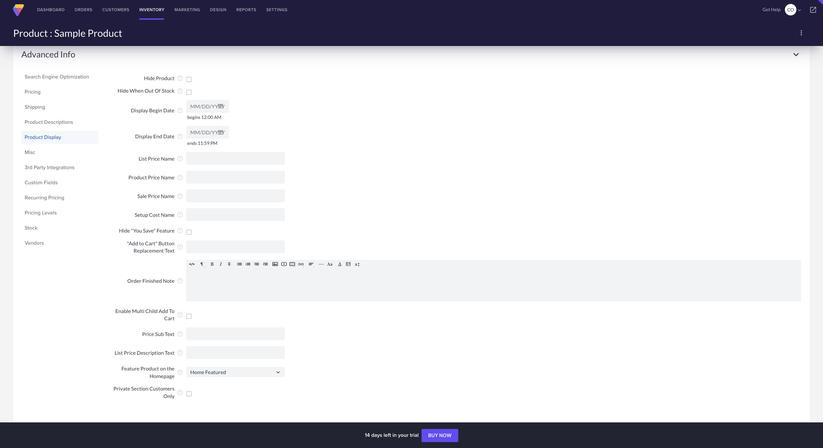 Task type: describe. For each thing, give the bounding box(es) containing it.
button
[[158, 240, 175, 246]]

to
[[169, 308, 175, 314]]

display for display begin date help_outline
[[131, 107, 148, 113]]

advanced
[[21, 49, 59, 60]]

product up "misc"
[[25, 134, 43, 141]]

product display
[[25, 134, 61, 141]]

enable multi child add to cart help_outline
[[115, 308, 183, 322]]

product inside product price name help_outline
[[128, 174, 147, 180]]

mm/dd/yyyy text field for display end date help_outline
[[186, 126, 229, 139]]

help_outline inside price sub text help_outline
[[177, 331, 183, 338]]

product down orders
[[88, 27, 122, 39]]

begin
[[149, 107, 162, 113]]

left
[[384, 432, 391, 439]]

hide "you save" feature help_outline
[[119, 227, 183, 234]]

help_outline inside hide "you save" feature help_outline
[[177, 227, 183, 234]]

shipping
[[25, 103, 45, 111]]

price inside price sub text help_outline
[[142, 331, 154, 337]]

help_outline inside display end date help_outline
[[177, 133, 183, 140]]

12:00
[[201, 114, 213, 120]]

"add to cart" button replacement text help_outline
[[127, 240, 183, 254]]

help
[[771, 7, 781, 12]]

help_outline inside product price name help_outline
[[177, 174, 183, 181]]

in
[[393, 432, 397, 439]]

stock inside hide when out of stock help_outline
[[162, 88, 175, 94]]

more_vert
[[798, 29, 806, 37]]

co
[[787, 7, 794, 12]]

cart"
[[145, 240, 157, 246]]

price sub text help_outline
[[142, 331, 183, 338]]

days
[[371, 432, 382, 439]]


[[275, 369, 282, 376]]

mm/dd/yyyy text field for display begin date help_outline
[[186, 100, 229, 113]]

add inside enable multi child add to cart help_outline
[[159, 308, 168, 314]]

replacement
[[134, 248, 164, 254]]

0 vertical spatial customers
[[102, 7, 129, 13]]

fields
[[44, 179, 58, 186]]

private section customers only help_outline
[[113, 386, 183, 399]]

name for sale price name help_outline
[[161, 193, 175, 199]]

custom fields
[[25, 179, 58, 186]]

on
[[160, 366, 166, 372]]

product display link
[[25, 132, 95, 143]]

order finished note help_outline
[[127, 278, 183, 284]]

descriptions
[[44, 118, 73, 126]]

help_outline inside setup cost name help_outline
[[177, 212, 183, 218]]

hide when out of stock help_outline
[[118, 88, 183, 94]]

3rd party integrations
[[25, 164, 75, 171]]


[[797, 7, 803, 13]]

product : sample product
[[13, 27, 122, 39]]

get help
[[763, 7, 781, 12]]

help_outline inside "add to cart" button replacement text help_outline
[[177, 244, 183, 250]]

pricing for pricing levels
[[25, 209, 41, 217]]

buy now link
[[422, 429, 458, 442]]

3rd party integrations link
[[25, 162, 95, 173]]

more_vert button
[[795, 26, 808, 39]]

search engine optimization
[[25, 73, 89, 81]]

"add
[[127, 240, 138, 246]]

ends 11:59 pm
[[187, 140, 218, 146]]

search
[[25, 73, 41, 81]]

 link
[[804, 0, 823, 20]]

order
[[127, 278, 141, 284]]

hide product help_outline
[[144, 75, 183, 81]]

design
[[210, 7, 227, 13]]

1 vertical spatial pricing
[[48, 194, 64, 202]]

of
[[155, 88, 161, 94]]

text inside list price description text help_outline
[[165, 350, 175, 356]]

shipping link
[[25, 102, 95, 113]]

optimization
[[60, 73, 89, 81]]

inventory
[[139, 7, 165, 13]]

list for text
[[115, 350, 123, 356]]

homepage
[[150, 373, 175, 379]]

buy
[[428, 433, 438, 438]]

price for sale price name help_outline
[[148, 193, 160, 199]]

cart
[[164, 315, 175, 322]]

save"
[[143, 227, 156, 234]]

vendors link
[[25, 238, 95, 249]]

expand_more
[[791, 49, 802, 60]]

name for list price name help_outline
[[161, 156, 175, 162]]

product price name help_outline
[[128, 174, 183, 181]]

enable
[[115, 308, 131, 314]]

trial
[[410, 432, 419, 439]]

the
[[167, 366, 175, 372]]

14
[[365, 432, 370, 439]]

out
[[145, 88, 154, 94]]

display down "product descriptions"
[[44, 134, 61, 141]]

when
[[130, 88, 144, 94]]

dashboard
[[37, 7, 65, 13]]

description
[[137, 350, 164, 356]]

orders
[[75, 7, 92, 13]]

info
[[60, 49, 75, 60]]

note
[[163, 278, 175, 284]]

recurring
[[25, 194, 47, 202]]

sample
[[54, 27, 86, 39]]

stock link
[[25, 223, 95, 234]]

finished
[[142, 278, 162, 284]]

pricing link
[[25, 87, 95, 98]]

text inside "add to cart" button replacement text help_outline
[[165, 248, 175, 254]]

help_outline inside feature product on the homepage help_outline
[[177, 369, 183, 376]]

private
[[113, 386, 130, 392]]

help_outline inside list price name help_outline
[[177, 156, 183, 162]]

date for display begin date help_outline
[[163, 107, 175, 113]]



Task type: locate. For each thing, give the bounding box(es) containing it.
get
[[763, 7, 770, 12]]

customers right orders
[[102, 7, 129, 13]]

product down shipping at the top
[[25, 118, 43, 126]]

product descriptions link
[[25, 117, 95, 128]]

1 text from the top
[[165, 248, 175, 254]]

feature inside feature product on the homepage help_outline
[[122, 366, 140, 372]]

0 vertical spatial add
[[28, 11, 38, 17]]

2 date from the top
[[163, 133, 175, 139]]

name inside sale price name help_outline
[[161, 193, 175, 199]]

help_outline down list price name help_outline
[[177, 174, 183, 181]]

1 horizontal spatial feature
[[157, 227, 175, 234]]

price left sub
[[142, 331, 154, 337]]

price for product price name help_outline
[[148, 174, 160, 180]]

co 
[[787, 7, 803, 13]]

hide up the "out"
[[144, 75, 155, 81]]

2 vertical spatial hide
[[119, 227, 130, 234]]

recurring pricing link
[[25, 192, 95, 204]]

help_outline up product price name help_outline
[[177, 156, 183, 162]]

date right begin
[[163, 107, 175, 113]]

help_outline down hide product help_outline
[[177, 88, 183, 94]]

text right sub
[[165, 331, 175, 337]]

1 vertical spatial hide
[[118, 88, 129, 94]]

sub
[[155, 331, 164, 337]]

1 mm/dd/yyyy text field from the top
[[186, 100, 229, 113]]

help_outline
[[177, 75, 183, 81], [177, 88, 183, 94], [177, 107, 183, 114], [177, 133, 183, 140], [177, 156, 183, 162], [177, 174, 183, 181], [177, 193, 183, 200], [177, 212, 183, 218], [177, 227, 183, 234], [177, 244, 183, 250], [177, 278, 183, 284], [177, 312, 183, 318], [177, 331, 183, 338], [177, 350, 183, 356], [177, 369, 183, 376], [177, 389, 183, 396]]

7 help_outline from the top
[[177, 193, 183, 200]]

misc
[[25, 149, 35, 156]]

help_outline inside hide product help_outline
[[177, 75, 183, 81]]

5 help_outline from the top
[[177, 156, 183, 162]]

pricing levels link
[[25, 207, 95, 219]]

price down list price name help_outline
[[148, 174, 160, 180]]

hide for help_outline
[[144, 75, 155, 81]]

name up product price name help_outline
[[161, 156, 175, 162]]

hide inside hide "you save" feature help_outline
[[119, 227, 130, 234]]

pricing down 'custom fields' link
[[48, 194, 64, 202]]

price right sale at the left top of the page
[[148, 193, 160, 199]]

name inside product price name help_outline
[[161, 174, 175, 180]]

setup cost name help_outline
[[135, 212, 183, 218]]

child
[[145, 308, 158, 314]]

1 help_outline from the top
[[177, 75, 183, 81]]

text inside price sub text help_outline
[[165, 331, 175, 337]]

only
[[163, 393, 175, 399]]

1 horizontal spatial stock
[[162, 88, 175, 94]]

2 name from the top
[[161, 174, 175, 180]]

product inside feature product on the homepage help_outline
[[141, 366, 159, 372]]

levels
[[42, 209, 57, 217]]

begins 12:00 am
[[187, 114, 221, 120]]

0 vertical spatial mm/dd/yyyy text field
[[186, 100, 229, 113]]

1 vertical spatial list
[[115, 350, 123, 356]]

name
[[161, 156, 175, 162], [161, 174, 175, 180], [161, 193, 175, 199], [161, 212, 175, 218]]

hide for out
[[118, 88, 129, 94]]

help_outline inside "order finished note help_outline"
[[177, 278, 183, 284]]

list for help_outline
[[139, 156, 147, 162]]

display inside display end date help_outline
[[135, 133, 152, 139]]

3 help_outline from the top
[[177, 107, 183, 114]]

help_outline right cost
[[177, 212, 183, 218]]

product descriptions
[[25, 118, 73, 126]]

help_outline right sub
[[177, 331, 183, 338]]

help_outline inside enable multi child add to cart help_outline
[[177, 312, 183, 318]]

help_outline right only
[[177, 389, 183, 396]]

ends
[[187, 140, 197, 146]]

begins
[[187, 114, 200, 120]]

setup
[[135, 212, 148, 218]]

your
[[398, 432, 409, 439]]

help_outline inside private section customers only help_outline
[[177, 389, 183, 396]]

mm/dd/yyyy text field up 11:59
[[186, 126, 229, 139]]

date inside display begin date help_outline
[[163, 107, 175, 113]]

stock right of
[[162, 88, 175, 94]]

price
[[148, 156, 160, 162], [148, 174, 160, 180], [148, 193, 160, 199], [142, 331, 154, 337], [124, 350, 136, 356]]

stock up vendors
[[25, 224, 38, 232]]

multi
[[132, 308, 144, 314]]

section
[[131, 386, 148, 392]]

feature up button
[[157, 227, 175, 234]]

name for setup cost name help_outline
[[161, 212, 175, 218]]

4 help_outline from the top
[[177, 133, 183, 140]]

price inside list price name help_outline
[[148, 156, 160, 162]]

list price name help_outline
[[139, 156, 183, 162]]

party
[[34, 164, 46, 171]]

pricing
[[25, 88, 41, 96], [48, 194, 64, 202], [25, 209, 41, 217]]

2 vertical spatial pricing
[[25, 209, 41, 217]]

8 help_outline from the top
[[177, 212, 183, 218]]

integrations
[[47, 164, 75, 171]]

dashboard link
[[32, 0, 70, 20]]

13 help_outline from the top
[[177, 331, 183, 338]]

1 name from the top
[[161, 156, 175, 162]]

9 help_outline from the top
[[177, 227, 183, 234]]

date
[[163, 107, 175, 113], [163, 133, 175, 139]]

1 vertical spatial feature
[[122, 366, 140, 372]]

display end date help_outline
[[135, 133, 183, 140]]

display
[[131, 107, 148, 113], [135, 133, 152, 139], [44, 134, 61, 141]]

"you
[[131, 227, 142, 234]]

hide for save"
[[119, 227, 130, 234]]

1 horizontal spatial list
[[139, 156, 147, 162]]

customers up only
[[149, 386, 175, 392]]

12 help_outline from the top
[[177, 312, 183, 318]]

help_outline up setup cost name help_outline at the left
[[177, 193, 183, 200]]

name up setup cost name help_outline at the left
[[161, 193, 175, 199]]

hide inside hide when out of stock help_outline
[[118, 88, 129, 94]]

display left end
[[135, 133, 152, 139]]

help_outline right note
[[177, 278, 183, 284]]

price up product price name help_outline
[[148, 156, 160, 162]]

0 vertical spatial feature
[[157, 227, 175, 234]]

price for list price description text help_outline
[[124, 350, 136, 356]]

pricing down recurring
[[25, 209, 41, 217]]

MM/DD/YYYY text field
[[186, 100, 229, 113], [186, 126, 229, 139]]

product down add link
[[13, 27, 48, 39]]

help_outline down price sub text help_outline
[[177, 350, 183, 356]]

list up product price name help_outline
[[139, 156, 147, 162]]

None text field
[[186, 152, 285, 165], [186, 190, 285, 202], [186, 208, 285, 221], [186, 152, 285, 165], [186, 190, 285, 202], [186, 208, 285, 221]]

engine
[[42, 73, 58, 81]]

list price description text help_outline
[[115, 350, 183, 356]]

display left begin
[[131, 107, 148, 113]]

list
[[139, 156, 147, 162], [115, 350, 123, 356]]

help_outline right the "to"
[[177, 312, 183, 318]]

2 vertical spatial text
[[165, 350, 175, 356]]

end
[[153, 133, 162, 139]]

date inside display end date help_outline
[[163, 133, 175, 139]]

hide inside hide product help_outline
[[144, 75, 155, 81]]

1 vertical spatial date
[[163, 133, 175, 139]]

custom fields link
[[25, 177, 95, 188]]

1 vertical spatial customers
[[149, 386, 175, 392]]

0 horizontal spatial feature
[[122, 366, 140, 372]]

11 help_outline from the top
[[177, 278, 183, 284]]

pm
[[211, 140, 218, 146]]

help_outline right "the"
[[177, 369, 183, 376]]

11:59
[[198, 140, 210, 146]]

2 help_outline from the top
[[177, 88, 183, 94]]

custom
[[25, 179, 43, 186]]

1 horizontal spatial customers
[[149, 386, 175, 392]]

feature up private
[[122, 366, 140, 372]]

1 date from the top
[[163, 107, 175, 113]]

0 horizontal spatial stock
[[25, 224, 38, 232]]

0 horizontal spatial list
[[115, 350, 123, 356]]

help_outline up hide when out of stock help_outline
[[177, 75, 183, 81]]

vendors
[[25, 239, 44, 247]]

3 name from the top
[[161, 193, 175, 199]]

help_outline right end
[[177, 133, 183, 140]]

1 horizontal spatial add
[[159, 308, 168, 314]]

product left the on
[[141, 366, 159, 372]]

add
[[28, 11, 38, 17], [159, 308, 168, 314]]

help_outline inside list price description text help_outline
[[177, 350, 183, 356]]

product up sale at the left top of the page
[[128, 174, 147, 180]]

price for list price name help_outline
[[148, 156, 160, 162]]

0 vertical spatial stock
[[162, 88, 175, 94]]

None text field
[[186, 171, 285, 184], [186, 240, 285, 253], [186, 328, 285, 340], [186, 346, 285, 359], [186, 367, 285, 377], [186, 171, 285, 184], [186, 240, 285, 253], [186, 328, 285, 340], [186, 346, 285, 359], [186, 367, 285, 377]]

product up of
[[156, 75, 175, 81]]

sale
[[137, 193, 147, 199]]

3rd
[[25, 164, 32, 171]]

list left description
[[115, 350, 123, 356]]

display begin date help_outline
[[131, 107, 183, 114]]

misc link
[[25, 147, 95, 158]]

15 help_outline from the top
[[177, 369, 183, 376]]

2 text from the top
[[165, 331, 175, 337]]

2 mm/dd/yyyy text field from the top
[[186, 126, 229, 139]]

1 vertical spatial mm/dd/yyyy text field
[[186, 126, 229, 139]]

hide left "you
[[119, 227, 130, 234]]

display inside display begin date help_outline
[[131, 107, 148, 113]]

help_outline down setup cost name help_outline at the left
[[177, 227, 183, 234]]

pricing down "search"
[[25, 88, 41, 96]]

0 vertical spatial list
[[139, 156, 147, 162]]

date for display end date help_outline
[[163, 133, 175, 139]]

list inside list price description text help_outline
[[115, 350, 123, 356]]

pricing levels
[[25, 209, 57, 217]]

date right end
[[163, 133, 175, 139]]

name inside list price name help_outline
[[161, 156, 175, 162]]

help_outline right button
[[177, 244, 183, 250]]

1 vertical spatial add
[[159, 308, 168, 314]]

customers inside private section customers only help_outline
[[149, 386, 175, 392]]


[[809, 6, 817, 14]]

0 vertical spatial date
[[163, 107, 175, 113]]

text up "the"
[[165, 350, 175, 356]]

14 help_outline from the top
[[177, 350, 183, 356]]

sale price name help_outline
[[137, 193, 183, 200]]

1 vertical spatial text
[[165, 331, 175, 337]]

price inside sale price name help_outline
[[148, 193, 160, 199]]

0 vertical spatial text
[[165, 248, 175, 254]]

name down list price name help_outline
[[161, 174, 175, 180]]

product inside hide product help_outline
[[156, 75, 175, 81]]

name inside setup cost name help_outline
[[161, 212, 175, 218]]

price inside list price description text help_outline
[[124, 350, 136, 356]]

help_outline inside display begin date help_outline
[[177, 107, 183, 114]]

feature inside hide "you save" feature help_outline
[[157, 227, 175, 234]]

1 vertical spatial stock
[[25, 224, 38, 232]]

stock
[[162, 88, 175, 94], [25, 224, 38, 232]]

text down button
[[165, 248, 175, 254]]

text
[[165, 248, 175, 254], [165, 331, 175, 337], [165, 350, 175, 356]]

help_outline right begin
[[177, 107, 183, 114]]

6 help_outline from the top
[[177, 174, 183, 181]]

4 name from the top
[[161, 212, 175, 218]]

feature product on the homepage help_outline
[[122, 366, 183, 379]]

name right cost
[[161, 212, 175, 218]]

0 horizontal spatial customers
[[102, 7, 129, 13]]

0 vertical spatial hide
[[144, 75, 155, 81]]

customers
[[102, 7, 129, 13], [149, 386, 175, 392]]

recurring pricing
[[25, 194, 64, 202]]

0 horizontal spatial add
[[28, 11, 38, 17]]

search engine optimization link
[[25, 71, 95, 83]]

display for display end date help_outline
[[135, 133, 152, 139]]

price inside product price name help_outline
[[148, 174, 160, 180]]

name for product price name help_outline
[[161, 174, 175, 180]]

help_outline inside hide when out of stock help_outline
[[177, 88, 183, 94]]

0 vertical spatial pricing
[[25, 88, 41, 96]]

help_outline inside sale price name help_outline
[[177, 193, 183, 200]]

pricing for pricing
[[25, 88, 41, 96]]

10 help_outline from the top
[[177, 244, 183, 250]]

16 help_outline from the top
[[177, 389, 183, 396]]

14 days left in your trial
[[365, 432, 420, 439]]

hide left when
[[118, 88, 129, 94]]

now
[[439, 433, 452, 438]]

price left description
[[124, 350, 136, 356]]

mm/dd/yyyy text field up "12:00"
[[186, 100, 229, 113]]

reports
[[236, 7, 256, 13]]

3 text from the top
[[165, 350, 175, 356]]

settings
[[266, 7, 288, 13]]

cost
[[149, 212, 160, 218]]

list inside list price name help_outline
[[139, 156, 147, 162]]



Task type: vqa. For each thing, say whether or not it's contained in the screenshot.
Product Price Name help_outline
yes



